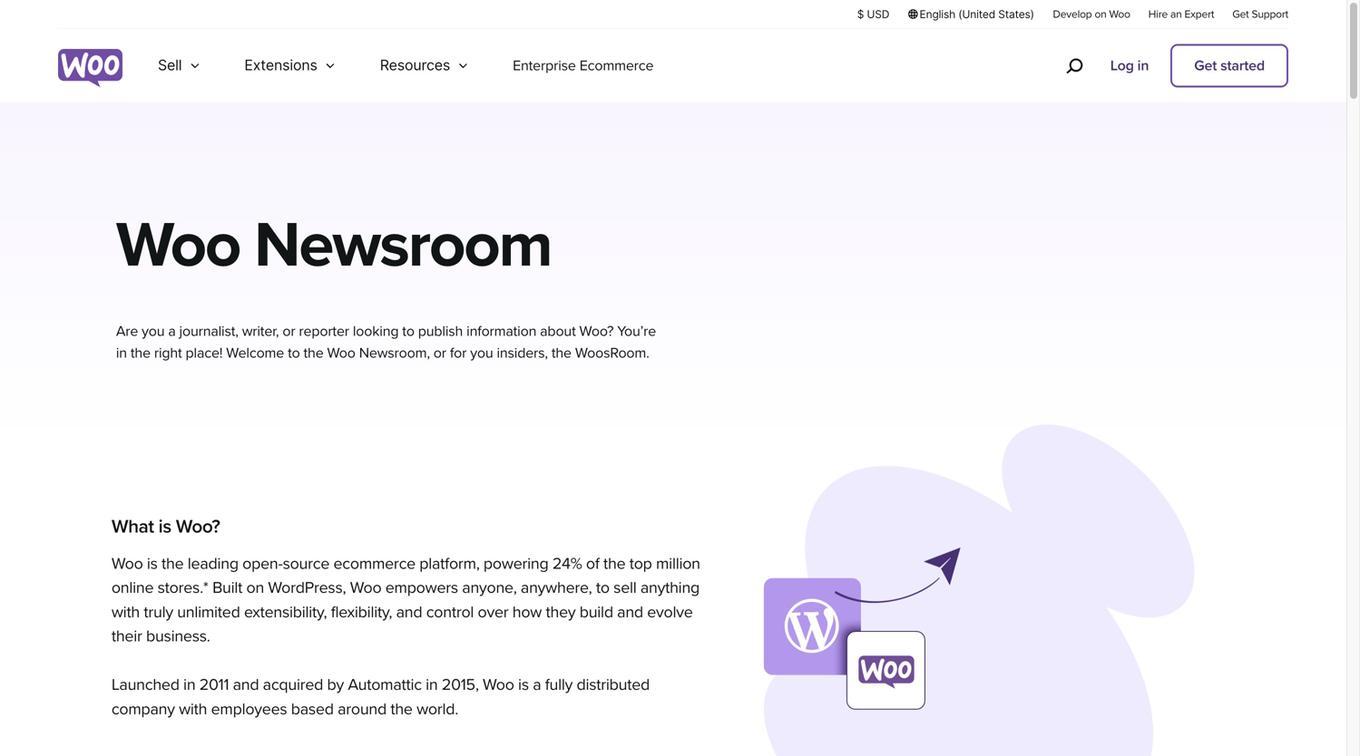 Task type: describe. For each thing, give the bounding box(es) containing it.
in inside are you a journalist, writer, or reporter looking to publish information about woo? you're in the right place! welcome to the woo newsroom, or for you insiders, the woosroom.
[[116, 345, 127, 362]]

journalist,
[[179, 323, 238, 340]]

empowers
[[385, 579, 458, 598]]

enterprise ecommerce
[[513, 57, 654, 74]]

business.
[[146, 627, 210, 647]]

woo newsroom
[[116, 207, 551, 284]]

(united
[[959, 8, 996, 21]]

woo inside the launched in 2011 and acquired by automattic in 2015, woo is a fully distributed company with employees based around the world.
[[483, 676, 514, 695]]

build
[[580, 603, 613, 622]]

extensibility,
[[244, 603, 327, 622]]

1 horizontal spatial or
[[434, 345, 446, 362]]

a inside the launched in 2011 and acquired by automattic in 2015, woo is a fully distributed company with employees based around the world.
[[533, 676, 541, 695]]

$ usd
[[857, 8, 890, 21]]

are
[[116, 323, 138, 340]]

0 horizontal spatial or
[[283, 323, 295, 340]]

the right of in the bottom left of the page
[[604, 554, 626, 574]]

leading
[[188, 554, 239, 574]]

for
[[450, 345, 467, 362]]

sell
[[158, 56, 182, 74]]

extensions
[[245, 56, 317, 74]]

1 vertical spatial woo?
[[176, 516, 220, 539]]

newsroom
[[254, 207, 551, 284]]

1 vertical spatial you
[[470, 345, 493, 362]]

on inside woo is the leading open-source ecommerce platform, powering 24% of the top million online stores.* built on wordpress, woo empowers anyone, anywhere, to sell anything with truly unlimited extensibility, flexibility, and control over how they build and evolve their business.
[[246, 579, 264, 598]]

in left 2011
[[183, 676, 195, 695]]

woo is the leading open-source ecommerce platform, powering 24% of the top million online stores.* built on wordpress, woo empowers anyone, anywhere, to sell anything with truly unlimited extensibility, flexibility, and control over how they build and evolve their business.
[[111, 554, 700, 647]]

develop on woo link
[[1053, 6, 1131, 22]]

english (united states)
[[920, 8, 1035, 21]]

around
[[338, 700, 387, 719]]

2011
[[199, 676, 229, 695]]

open-
[[242, 554, 283, 574]]

evolve
[[647, 603, 693, 622]]

log
[[1111, 57, 1134, 74]]

writer,
[[242, 323, 279, 340]]

platform,
[[420, 554, 480, 574]]

fully
[[545, 676, 573, 695]]

of
[[586, 554, 600, 574]]

develop on woo
[[1053, 8, 1131, 21]]

log in link
[[1103, 46, 1156, 86]]

stores.*
[[158, 579, 209, 598]]

enterprise ecommerce link
[[491, 29, 676, 102]]

launched
[[111, 676, 179, 695]]

sell
[[614, 579, 637, 598]]

publish
[[418, 323, 463, 340]]

to inside woo is the leading open-source ecommerce platform, powering 24% of the top million online stores.* built on wordpress, woo empowers anyone, anywhere, to sell anything with truly unlimited extensibility, flexibility, and control over how they build and evolve their business.
[[596, 579, 610, 598]]

distributed
[[577, 676, 650, 695]]

hire
[[1149, 8, 1168, 21]]

powering
[[484, 554, 549, 574]]

million
[[656, 554, 700, 574]]

control
[[426, 603, 474, 622]]

right
[[154, 345, 182, 362]]

hire an expert link
[[1149, 6, 1215, 22]]

in inside service navigation menu element
[[1138, 57, 1149, 74]]

with inside woo is the leading open-source ecommerce platform, powering 24% of the top million online stores.* built on wordpress, woo empowers anyone, anywhere, to sell anything with truly unlimited extensibility, flexibility, and control over how they build and evolve their business.
[[111, 603, 140, 622]]

insiders,
[[497, 345, 548, 362]]

expert
[[1185, 8, 1215, 21]]

sell button
[[136, 29, 223, 102]]

anywhere,
[[521, 579, 592, 598]]

get started link
[[1171, 44, 1289, 87]]

about
[[540, 323, 576, 340]]

wordpress,
[[268, 579, 346, 598]]

$ usd button
[[857, 6, 890, 22]]

states)
[[999, 8, 1035, 21]]

automattic
[[348, 676, 422, 695]]

top
[[630, 554, 652, 574]]

is for the
[[147, 554, 158, 574]]

how
[[513, 603, 542, 622]]

employees
[[211, 700, 287, 719]]

based
[[291, 700, 334, 719]]

get support
[[1233, 8, 1289, 21]]

ecommerce
[[334, 554, 416, 574]]

service navigation menu element
[[1027, 36, 1289, 95]]

are you a journalist, writer, or reporter looking to publish information about woo? you're in the right place! welcome to the woo newsroom, or for you insiders, the woosroom.
[[116, 323, 656, 362]]

woosroom.
[[575, 345, 650, 362]]

truly
[[144, 603, 173, 622]]



Task type: locate. For each thing, give the bounding box(es) containing it.
0 vertical spatial to
[[402, 323, 415, 340]]

1 vertical spatial is
[[147, 554, 158, 574]]

what
[[111, 516, 154, 539]]

to
[[402, 323, 415, 340], [288, 345, 300, 362], [596, 579, 610, 598]]

is
[[159, 516, 171, 539], [147, 554, 158, 574], [518, 676, 529, 695]]

woo? up woosroom.
[[580, 323, 614, 340]]

you
[[142, 323, 165, 340], [470, 345, 493, 362]]

enterprise
[[513, 57, 576, 74]]

is left fully
[[518, 676, 529, 695]]

on
[[1095, 8, 1107, 21], [246, 579, 264, 598]]

1 horizontal spatial a
[[533, 676, 541, 695]]

or right writer,
[[283, 323, 295, 340]]

acquired
[[263, 676, 323, 695]]

to up newsroom,
[[402, 323, 415, 340]]

they
[[546, 603, 576, 622]]

a left fully
[[533, 676, 541, 695]]

0 horizontal spatial is
[[147, 554, 158, 574]]

0 horizontal spatial you
[[142, 323, 165, 340]]

what is woo?
[[111, 516, 220, 539]]

on down open- at the bottom of the page
[[246, 579, 264, 598]]

welcome
[[226, 345, 284, 362]]

1 horizontal spatial woo?
[[580, 323, 614, 340]]

information
[[467, 323, 537, 340]]

the inside the launched in 2011 and acquired by automattic in 2015, woo is a fully distributed company with employees based around the world.
[[391, 700, 413, 719]]

extensions button
[[223, 29, 358, 102]]

1 horizontal spatial with
[[179, 700, 207, 719]]

1 horizontal spatial and
[[396, 603, 422, 622]]

the up stores.*
[[162, 554, 184, 574]]

unlimited
[[177, 603, 240, 622]]

1 vertical spatial with
[[179, 700, 207, 719]]

source
[[283, 554, 330, 574]]

flexibility,
[[331, 603, 392, 622]]

0 horizontal spatial a
[[168, 323, 176, 340]]

with
[[111, 603, 140, 622], [179, 700, 207, 719]]

hire an expert
[[1149, 8, 1215, 21]]

get support link
[[1233, 6, 1289, 22]]

0 vertical spatial a
[[168, 323, 176, 340]]

1 vertical spatial to
[[288, 345, 300, 362]]

you right 'for'
[[470, 345, 493, 362]]

resources button
[[358, 29, 491, 102]]

is up online
[[147, 554, 158, 574]]

1 horizontal spatial you
[[470, 345, 493, 362]]

with inside the launched in 2011 and acquired by automattic in 2015, woo is a fully distributed company with employees based around the world.
[[179, 700, 207, 719]]

get inside service navigation menu element
[[1195, 57, 1217, 74]]

an
[[1171, 8, 1182, 21]]

started
[[1221, 57, 1265, 74]]

you're
[[617, 323, 656, 340]]

over
[[478, 603, 509, 622]]

support
[[1252, 8, 1289, 21]]

2 vertical spatial to
[[596, 579, 610, 598]]

$
[[857, 8, 864, 21]]

is inside woo is the leading open-source ecommerce platform, powering 24% of the top million online stores.* built on wordpress, woo empowers anyone, anywhere, to sell anything with truly unlimited extensibility, flexibility, and control over how they build and evolve their business.
[[147, 554, 158, 574]]

to down reporter
[[288, 345, 300, 362]]

and
[[396, 603, 422, 622], [617, 603, 643, 622], [233, 676, 259, 695]]

1 horizontal spatial to
[[402, 323, 415, 340]]

english (united states) button
[[908, 6, 1035, 22]]

with up their
[[111, 603, 140, 622]]

1 vertical spatial get
[[1195, 57, 1217, 74]]

and down sell in the bottom left of the page
[[617, 603, 643, 622]]

ecommerce
[[580, 57, 654, 74]]

get left started
[[1195, 57, 1217, 74]]

1 vertical spatial a
[[533, 676, 541, 695]]

or
[[283, 323, 295, 340], [434, 345, 446, 362]]

2 horizontal spatial and
[[617, 603, 643, 622]]

0 vertical spatial get
[[1233, 8, 1249, 21]]

get started
[[1195, 57, 1265, 74]]

in up world.
[[426, 676, 438, 695]]

0 horizontal spatial to
[[288, 345, 300, 362]]

a up right
[[168, 323, 176, 340]]

the down reporter
[[304, 345, 324, 362]]

develop
[[1053, 8, 1092, 21]]

anyone,
[[462, 579, 517, 598]]

24%
[[553, 554, 582, 574]]

place!
[[186, 345, 223, 362]]

their
[[111, 627, 142, 647]]

woo? up leading
[[176, 516, 220, 539]]

1 horizontal spatial get
[[1233, 8, 1249, 21]]

reporter
[[299, 323, 349, 340]]

online
[[111, 579, 154, 598]]

0 horizontal spatial get
[[1195, 57, 1217, 74]]

get left support
[[1233, 8, 1249, 21]]

is right what
[[159, 516, 171, 539]]

in right log
[[1138, 57, 1149, 74]]

woo inside "develop on woo" link
[[1109, 8, 1131, 21]]

and inside the launched in 2011 and acquired by automattic in 2015, woo is a fully distributed company with employees based around the world.
[[233, 676, 259, 695]]

get
[[1233, 8, 1249, 21], [1195, 57, 1217, 74]]

1 vertical spatial on
[[246, 579, 264, 598]]

2 vertical spatial is
[[518, 676, 529, 695]]

by
[[327, 676, 344, 695]]

get for get support
[[1233, 8, 1249, 21]]

woo?
[[580, 323, 614, 340], [176, 516, 220, 539]]

with down 2011
[[179, 700, 207, 719]]

log in
[[1111, 57, 1149, 74]]

woo inside are you a journalist, writer, or reporter looking to publish information about woo? you're in the right place! welcome to the woo newsroom, or for you insiders, the woosroom.
[[327, 345, 356, 362]]

world.
[[417, 700, 458, 719]]

0 vertical spatial on
[[1095, 8, 1107, 21]]

looking
[[353, 323, 399, 340]]

woo? inside are you a journalist, writer, or reporter looking to publish information about woo? you're in the right place! welcome to the woo newsroom, or for you insiders, the woosroom.
[[580, 323, 614, 340]]

resources
[[380, 56, 450, 74]]

the down are
[[131, 345, 151, 362]]

company
[[111, 700, 175, 719]]

in down are
[[116, 345, 127, 362]]

you right are
[[142, 323, 165, 340]]

launched in 2011 and acquired by automattic in 2015, woo is a fully distributed company with employees based around the world.
[[111, 676, 650, 719]]

0 horizontal spatial woo?
[[176, 516, 220, 539]]

newsroom,
[[359, 345, 430, 362]]

0 vertical spatial with
[[111, 603, 140, 622]]

is for woo?
[[159, 516, 171, 539]]

0 horizontal spatial and
[[233, 676, 259, 695]]

1 horizontal spatial on
[[1095, 8, 1107, 21]]

2015,
[[442, 676, 479, 695]]

search image
[[1060, 51, 1089, 80]]

the
[[131, 345, 151, 362], [304, 345, 324, 362], [552, 345, 572, 362], [162, 554, 184, 574], [604, 554, 626, 574], [391, 700, 413, 719]]

0 vertical spatial woo?
[[580, 323, 614, 340]]

usd
[[867, 8, 890, 21]]

0 horizontal spatial on
[[246, 579, 264, 598]]

anything
[[641, 579, 700, 598]]

2 horizontal spatial to
[[596, 579, 610, 598]]

and up employees
[[233, 676, 259, 695]]

1 horizontal spatial is
[[159, 516, 171, 539]]

and down empowers
[[396, 603, 422, 622]]

0 vertical spatial or
[[283, 323, 295, 340]]

or left 'for'
[[434, 345, 446, 362]]

0 vertical spatial you
[[142, 323, 165, 340]]

is inside the launched in 2011 and acquired by automattic in 2015, woo is a fully distributed company with employees based around the world.
[[518, 676, 529, 695]]

on right 'develop'
[[1095, 8, 1107, 21]]

the down automattic
[[391, 700, 413, 719]]

0 vertical spatial is
[[159, 516, 171, 539]]

built
[[212, 579, 242, 598]]

to left sell in the bottom left of the page
[[596, 579, 610, 598]]

1 vertical spatial or
[[434, 345, 446, 362]]

2 horizontal spatial is
[[518, 676, 529, 695]]

a
[[168, 323, 176, 340], [533, 676, 541, 695]]

a inside are you a journalist, writer, or reporter looking to publish information about woo? you're in the right place! welcome to the woo newsroom, or for you insiders, the woosroom.
[[168, 323, 176, 340]]

0 horizontal spatial with
[[111, 603, 140, 622]]

get for get started
[[1195, 57, 1217, 74]]

english
[[920, 8, 956, 21]]

the down about
[[552, 345, 572, 362]]



Task type: vqa. For each thing, say whether or not it's contained in the screenshot.
manage
no



